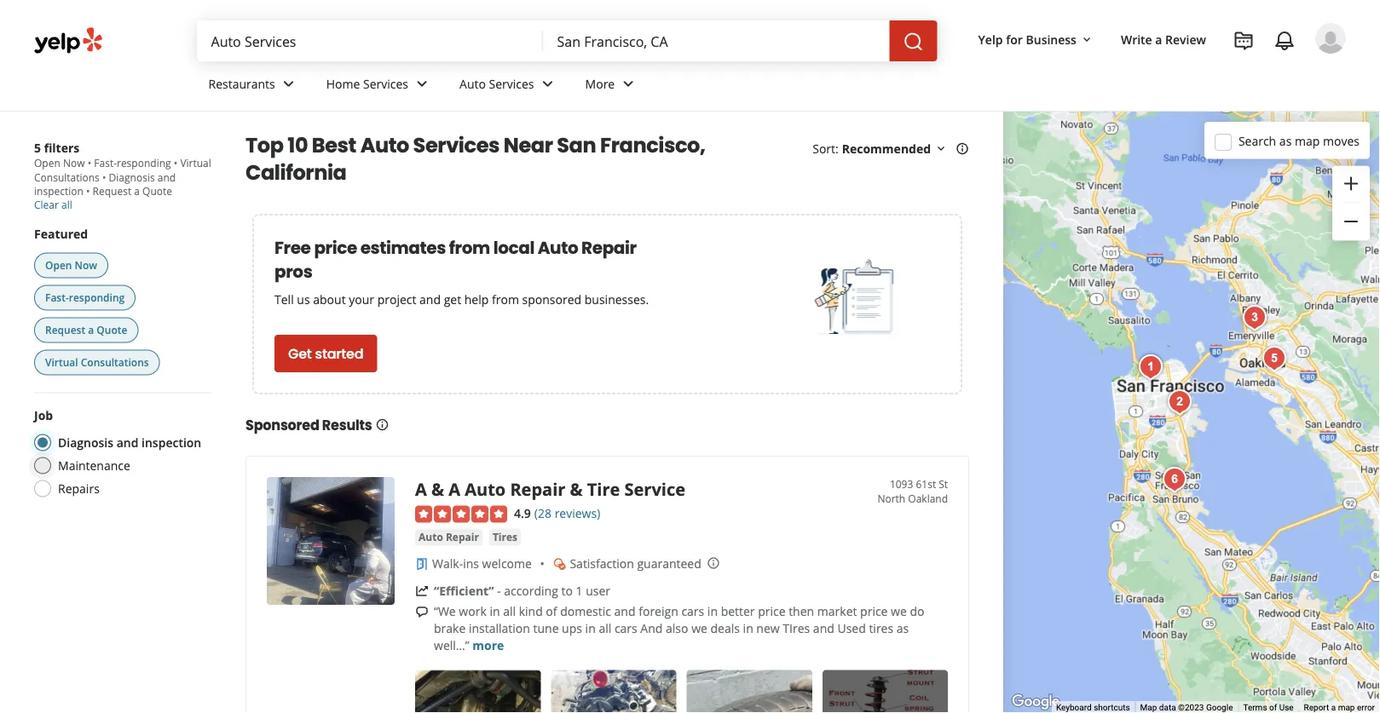 Task type: describe. For each thing, give the bounding box(es) containing it.
repair inside free price estimates from local auto repair pros tell us about your project and get help from sponsored businesses.
[[581, 236, 636, 260]]

a & a auto repair & tire service link
[[415, 477, 685, 501]]

work
[[459, 604, 487, 620]]

(28 reviews) link
[[534, 504, 600, 522]]

auto repair
[[419, 530, 479, 544]]

none field 'near'
[[557, 32, 876, 50]]

north
[[878, 491, 905, 505]]

1 vertical spatial inspection
[[142, 435, 201, 451]]

1 horizontal spatial repair
[[510, 477, 565, 501]]

yelp for business button
[[971, 24, 1100, 55]]

responding inside button
[[69, 291, 125, 305]]

open now
[[45, 258, 97, 272]]

(28 reviews)
[[534, 505, 600, 522]]

10
[[287, 131, 308, 160]]

fast- inside button
[[45, 291, 69, 305]]

a for request a quote
[[88, 323, 94, 337]]

report
[[1304, 703, 1329, 713]]

review
[[1165, 31, 1206, 47]]

price inside free price estimates from local auto repair pros tell us about your project and get help from sponsored businesses.
[[314, 236, 357, 260]]

deals
[[711, 621, 740, 637]]

estimates
[[360, 236, 446, 260]]

"efficient"
[[434, 583, 494, 599]]

0 vertical spatial inspection
[[34, 184, 83, 198]]

installation
[[469, 621, 530, 637]]

0 vertical spatial cars
[[681, 604, 704, 620]]

16 chevron down v2 image
[[1080, 33, 1094, 47]]

terms
[[1243, 703, 1267, 713]]

request inside button
[[45, 323, 85, 337]]

diagnosis inside "diagnosis and inspection"
[[109, 170, 155, 184]]

16 chevron down v2 image
[[934, 142, 948, 155]]

tell
[[274, 291, 294, 307]]

data
[[1159, 703, 1176, 713]]

zoom in image
[[1341, 173, 1361, 194]]

0 horizontal spatial all
[[61, 198, 72, 212]]

0 vertical spatial quote
[[142, 184, 172, 198]]

use
[[1279, 703, 1294, 713]]

1 a from the left
[[415, 477, 427, 501]]

1 horizontal spatial all
[[503, 604, 516, 620]]

0 horizontal spatial we
[[691, 621, 707, 637]]

map for moves
[[1295, 133, 1320, 149]]

auto repair link
[[415, 529, 482, 546]]

request a quote button
[[34, 318, 138, 343]]

search as map moves
[[1239, 133, 1360, 149]]

keyboard
[[1056, 703, 1092, 713]]

moves
[[1323, 133, 1360, 149]]

featured group
[[31, 225, 211, 379]]

of inside "we work in all kind of domestic and foreign cars in better price then market price we do brake installation tune ups in all cars and also we deals in new tires and used tires as well…"
[[546, 604, 557, 620]]

1093
[[890, 477, 913, 491]]

sponsored results
[[246, 416, 372, 435]]

san
[[557, 131, 596, 160]]

2 horizontal spatial price
[[860, 604, 888, 620]]

as inside "we work in all kind of domestic and foreign cars in better price then market price we do brake installation tune ups in all cars and also we deals in new tires and used tires as well…"
[[897, 621, 909, 637]]

oakland
[[908, 491, 948, 505]]

home services link
[[313, 61, 446, 111]]

16 info v2 image
[[956, 142, 969, 155]]

5 filters
[[34, 139, 79, 156]]

in down domestic
[[585, 621, 596, 637]]

maintenance
[[58, 458, 130, 474]]

pros
[[274, 260, 312, 284]]

businesses.
[[585, 291, 649, 307]]

report a map error link
[[1304, 703, 1375, 713]]

brake
[[434, 621, 466, 637]]

more link
[[473, 638, 504, 654]]

do
[[910, 604, 924, 620]]

recommended
[[842, 140, 931, 156]]

reviews)
[[555, 505, 600, 522]]

top
[[246, 131, 283, 160]]

4.9 star rating image
[[415, 506, 507, 523]]

auto services
[[459, 76, 534, 92]]

guaranteed
[[637, 556, 701, 572]]

open now button
[[34, 253, 108, 278]]

in up installation
[[490, 604, 500, 620]]

virtual inside virtual consultations
[[180, 156, 211, 170]]

auto inside free price estimates from local auto repair pros tell us about your project and get help from sponsored businesses.
[[538, 236, 578, 260]]

get started button
[[274, 335, 377, 373]]

map data ©2023 google
[[1140, 703, 1233, 713]]

top 10 best auto services near san francisco, california
[[246, 131, 705, 187]]

free price estimates from local auto repair pros image
[[815, 256, 900, 341]]

and inside free price estimates from local auto repair pros tell us about your project and get help from sponsored businesses.
[[419, 291, 441, 307]]

Near text field
[[557, 32, 876, 50]]

project
[[377, 291, 416, 307]]

auto inside top 10 best auto services near san francisco, california
[[360, 131, 409, 160]]

recommended button
[[842, 140, 948, 156]]

more
[[585, 76, 615, 92]]

1 vertical spatial diagnosis
[[58, 435, 113, 451]]

get
[[288, 344, 312, 364]]

terms of use link
[[1243, 703, 1294, 713]]

map
[[1140, 703, 1157, 713]]

0 horizontal spatial cars
[[615, 621, 637, 637]]

option group containing job
[[29, 407, 211, 503]]

clear all
[[34, 198, 72, 212]]

clear
[[34, 198, 59, 212]]

1 vertical spatial of
[[1269, 703, 1277, 713]]

a down open now • fast-responding •
[[134, 184, 140, 198]]

tires
[[783, 621, 810, 637]]

0 vertical spatial fast-
[[94, 156, 117, 170]]

in up deals
[[707, 604, 718, 620]]

4.9 link
[[514, 504, 531, 522]]

4.9
[[514, 505, 531, 522]]

services inside top 10 best auto services near san francisco, california
[[413, 131, 500, 160]]

auto services link
[[446, 61, 572, 111]]

user
[[586, 583, 610, 599]]

used
[[837, 621, 866, 637]]

more
[[473, 638, 504, 654]]

market
[[817, 604, 857, 620]]

st
[[939, 477, 948, 491]]

1
[[576, 583, 583, 599]]

satisfaction
[[570, 556, 634, 572]]

5
[[34, 139, 41, 156]]

about
[[313, 291, 346, 307]]

"efficient" - according to 1 user
[[434, 583, 610, 599]]



Task type: locate. For each thing, give the bounding box(es) containing it.
responding
[[117, 156, 171, 170], [69, 291, 125, 305]]

0 vertical spatial virtual
[[180, 156, 211, 170]]

none field up 'home services'
[[211, 32, 530, 50]]

from
[[449, 236, 490, 260], [492, 291, 519, 307]]

24 chevron down v2 image for auto services
[[537, 74, 558, 94]]

1 horizontal spatial &
[[570, 477, 583, 501]]

tires
[[869, 621, 893, 637]]

0 vertical spatial we
[[891, 604, 907, 620]]

in
[[490, 604, 500, 620], [707, 604, 718, 620], [585, 621, 596, 637], [743, 621, 753, 637]]

16 trending v2 image
[[415, 585, 429, 598]]

1 vertical spatial repair
[[510, 477, 565, 501]]

group
[[1332, 166, 1370, 241]]

us
[[297, 291, 310, 307]]

google image
[[1008, 691, 1064, 713]]

greg r. image
[[1315, 23, 1346, 54]]

repair inside button
[[446, 530, 479, 544]]

16 speech v2 image
[[415, 606, 429, 619]]

0 horizontal spatial of
[[546, 604, 557, 620]]

as right search
[[1279, 133, 1292, 149]]

0 horizontal spatial &
[[431, 477, 444, 501]]

auto
[[459, 76, 486, 92], [360, 131, 409, 160], [538, 236, 578, 260], [465, 477, 506, 501], [419, 530, 443, 544]]

tires link
[[489, 529, 521, 546]]

&
[[431, 477, 444, 501], [570, 477, 583, 501]]

services left near
[[413, 131, 500, 160]]

1 horizontal spatial virtual
[[180, 156, 211, 170]]

auto repair button
[[415, 529, 482, 546]]

filters
[[44, 139, 79, 156]]

fast-responding button
[[34, 285, 136, 311]]

0 horizontal spatial a
[[415, 477, 427, 501]]

to
[[561, 583, 573, 599]]

repair up the businesses.
[[581, 236, 636, 260]]

well…"
[[434, 638, 469, 654]]

1 horizontal spatial as
[[1279, 133, 1292, 149]]

1 vertical spatial from
[[492, 291, 519, 307]]

service
[[624, 477, 685, 501]]

cars left and
[[615, 621, 637, 637]]

2 horizontal spatial all
[[599, 621, 611, 637]]

2 none field from the left
[[557, 32, 876, 50]]

0 vertical spatial diagnosis
[[109, 170, 155, 184]]

1 vertical spatial cars
[[615, 621, 637, 637]]

1 24 chevron down v2 image from the left
[[279, 74, 299, 94]]

transtar auto body image
[[1257, 342, 1291, 376]]

sponsored
[[246, 416, 319, 435]]

1 vertical spatial fast-
[[45, 291, 69, 305]]

0 horizontal spatial fast-
[[45, 291, 69, 305]]

1 horizontal spatial we
[[891, 604, 907, 620]]

1 horizontal spatial 24 chevron down v2 image
[[412, 74, 432, 94]]

for
[[1006, 31, 1023, 47]]

-
[[497, 583, 501, 599]]

map region
[[999, 0, 1380, 713]]

cars
[[681, 604, 704, 620], [615, 621, 637, 637]]

2 horizontal spatial repair
[[581, 236, 636, 260]]

paul's mobile detailing image
[[1163, 385, 1197, 419], [1163, 385, 1197, 419]]

1 horizontal spatial of
[[1269, 703, 1277, 713]]

info icon image
[[706, 556, 720, 570], [706, 556, 720, 570]]

all right clear
[[61, 198, 72, 212]]

0 horizontal spatial price
[[314, 236, 357, 260]]

24 chevron down v2 image
[[537, 74, 558, 94], [618, 74, 639, 94]]

0 vertical spatial responding
[[117, 156, 171, 170]]

0 horizontal spatial as
[[897, 621, 909, 637]]

1 vertical spatial map
[[1338, 703, 1355, 713]]

zoom out image
[[1341, 211, 1361, 232]]

services for home services
[[363, 76, 408, 92]]

request down fast-responding button at the left top of the page
[[45, 323, 85, 337]]

ins
[[463, 556, 479, 572]]

better
[[721, 604, 755, 620]]

1 vertical spatial all
[[503, 604, 516, 620]]

price up tires
[[860, 604, 888, 620]]

write a review
[[1121, 31, 1206, 47]]

now down filters at the left of the page
[[63, 156, 85, 170]]

quote up "virtual consultations" 'button'
[[97, 323, 127, 337]]

0 horizontal spatial none field
[[211, 32, 530, 50]]

virtual consultations down the request a quote button
[[45, 355, 149, 370]]

1 horizontal spatial quote
[[142, 184, 172, 198]]

0 vertical spatial map
[[1295, 133, 1320, 149]]

0 vertical spatial of
[[546, 604, 557, 620]]

restaurants link
[[195, 61, 313, 111]]

auto right best
[[360, 131, 409, 160]]

repair up (28
[[510, 477, 565, 501]]

None field
[[211, 32, 530, 50], [557, 32, 876, 50]]

price right free on the top
[[314, 236, 357, 260]]

virtual consultations down filters at the left of the page
[[34, 156, 211, 184]]

24 chevron down v2 image inside auto services link
[[537, 74, 558, 94]]

61st
[[916, 477, 936, 491]]

1 vertical spatial open
[[45, 258, 72, 272]]

of left use
[[1269, 703, 1277, 713]]

open down 5 filters
[[34, 156, 60, 170]]

1 horizontal spatial none field
[[557, 32, 876, 50]]

and
[[640, 621, 663, 637]]

virtual down the request a quote button
[[45, 355, 78, 370]]

diagnosis and inspection down filters at the left of the page
[[34, 170, 176, 198]]

get started
[[288, 344, 363, 364]]

24 chevron down v2 image inside more link
[[618, 74, 639, 94]]

now up fast-responding in the left of the page
[[75, 258, 97, 272]]

16 info v2 image
[[376, 418, 389, 432]]

1 vertical spatial we
[[691, 621, 707, 637]]

sort:
[[813, 140, 839, 156]]

search image
[[903, 32, 924, 52]]

a for write a review
[[1155, 31, 1162, 47]]

all down domestic
[[599, 621, 611, 637]]

downtown auto detailing and repair image
[[1158, 463, 1192, 497], [1158, 463, 1192, 497]]

from right the help
[[492, 291, 519, 307]]

in down better
[[743, 621, 753, 637]]

1 horizontal spatial a
[[449, 477, 460, 501]]

asm auto body & repair image
[[1374, 478, 1380, 512]]

fast- up • request a quote
[[94, 156, 117, 170]]

california
[[246, 159, 347, 187]]

16 satisfactions guaranteed v2 image
[[553, 557, 566, 571]]

none field "find"
[[211, 32, 530, 50]]

we left do
[[891, 604, 907, 620]]

terms of use
[[1243, 703, 1294, 713]]

best
[[312, 131, 356, 160]]

now for open now
[[75, 258, 97, 272]]

user actions element
[[965, 21, 1370, 126]]

0 horizontal spatial map
[[1295, 133, 1320, 149]]

results
[[322, 416, 372, 435]]

24 chevron down v2 image for more
[[618, 74, 639, 94]]

consultations down filters at the left of the page
[[34, 170, 100, 184]]

auto up 16 walk in welcome v2 image
[[419, 530, 443, 544]]

diagnosis
[[109, 170, 155, 184], [58, 435, 113, 451]]

open for open now
[[45, 258, 72, 272]]

near
[[504, 131, 553, 160]]

services for auto services
[[489, 76, 534, 92]]

a & a auto repair & tire service image
[[1238, 301, 1272, 335], [1238, 301, 1272, 335], [267, 477, 395, 605]]

0 horizontal spatial virtual
[[45, 355, 78, 370]]

0 horizontal spatial inspection
[[34, 184, 83, 198]]

24 chevron down v2 image for home services
[[412, 74, 432, 94]]

tires button
[[489, 529, 521, 546]]

1 horizontal spatial cars
[[681, 604, 704, 620]]

1 horizontal spatial map
[[1338, 703, 1355, 713]]

auto up top 10 best auto services near san francisco, california
[[459, 76, 486, 92]]

from left local
[[449, 236, 490, 260]]

local
[[493, 236, 534, 260]]

1 & from the left
[[431, 477, 444, 501]]

24 chevron down v2 image inside the restaurants link
[[279, 74, 299, 94]]

0 vertical spatial as
[[1279, 133, 1292, 149]]

a inside button
[[88, 323, 94, 337]]

open inside button
[[45, 258, 72, 272]]

None search field
[[197, 20, 941, 61]]

1 vertical spatial request
[[45, 323, 85, 337]]

a down fast-responding button at the left top of the page
[[88, 323, 94, 337]]

1 horizontal spatial inspection
[[142, 435, 201, 451]]

open for open now • fast-responding •
[[34, 156, 60, 170]]

cars up also
[[681, 604, 704, 620]]

map for error
[[1338, 703, 1355, 713]]

0 vertical spatial diagnosis and inspection
[[34, 170, 176, 198]]

map left moves
[[1295, 133, 1320, 149]]

now for open now • fast-responding •
[[63, 156, 85, 170]]

of
[[546, 604, 557, 620], [1269, 703, 1277, 713]]

now inside button
[[75, 258, 97, 272]]

24 chevron down v2 image right auto services
[[537, 74, 558, 94]]

auto right local
[[538, 236, 578, 260]]

a right report on the right of page
[[1331, 703, 1336, 713]]

services right home
[[363, 76, 408, 92]]

24 chevron down v2 image right "restaurants"
[[279, 74, 299, 94]]

0 vertical spatial consultations
[[34, 170, 100, 184]]

virtual consultations inside 'button'
[[45, 355, 149, 370]]

1 horizontal spatial fast-
[[94, 156, 117, 170]]

16 walk in welcome v2 image
[[415, 557, 429, 571]]

a
[[415, 477, 427, 501], [449, 477, 460, 501]]

"we work in all kind of domestic and foreign cars in better price then market price we do brake installation tune ups in all cars and also we deals in new tires and used tires as well…"
[[434, 604, 924, 654]]

projects image
[[1233, 31, 1254, 51]]

0 vertical spatial virtual consultations
[[34, 156, 211, 184]]

walk-ins welcome
[[432, 556, 532, 572]]

0 vertical spatial now
[[63, 156, 85, 170]]

open down the featured
[[45, 258, 72, 272]]

0 vertical spatial repair
[[581, 236, 636, 260]]

stress-free auto care / emerald auto image
[[1134, 350, 1168, 384], [1134, 350, 1168, 384]]

0 vertical spatial from
[[449, 236, 490, 260]]

24 chevron down v2 image for restaurants
[[279, 74, 299, 94]]

foreign
[[639, 604, 678, 620]]

auto inside business categories element
[[459, 76, 486, 92]]

1 horizontal spatial from
[[492, 291, 519, 307]]

tune
[[533, 621, 559, 637]]

virtual inside 'button'
[[45, 355, 78, 370]]

0 horizontal spatial quote
[[97, 323, 127, 337]]

24 chevron down v2 image right 'home services'
[[412, 74, 432, 94]]

2 & from the left
[[570, 477, 583, 501]]

virtual
[[180, 156, 211, 170], [45, 355, 78, 370]]

map
[[1295, 133, 1320, 149], [1338, 703, 1355, 713]]

services up near
[[489, 76, 534, 92]]

price up new
[[758, 604, 786, 620]]

0 horizontal spatial repair
[[446, 530, 479, 544]]

1 none field from the left
[[211, 32, 530, 50]]

0 horizontal spatial 24 chevron down v2 image
[[279, 74, 299, 94]]

quote down open now • fast-responding •
[[142, 184, 172, 198]]

none field up business categories element
[[557, 32, 876, 50]]

1 horizontal spatial price
[[758, 604, 786, 620]]

report a map error
[[1304, 703, 1375, 713]]

2 vertical spatial repair
[[446, 530, 479, 544]]

business categories element
[[195, 61, 1346, 111]]

1 vertical spatial diagnosis and inspection
[[58, 435, 201, 451]]

error
[[1357, 703, 1375, 713]]

fast-
[[94, 156, 117, 170], [45, 291, 69, 305]]

virtual left top
[[180, 156, 211, 170]]

option group
[[29, 407, 211, 503]]

ups
[[562, 621, 582, 637]]

& up reviews)
[[570, 477, 583, 501]]

as
[[1279, 133, 1292, 149], [897, 621, 909, 637]]

all
[[61, 198, 72, 212], [503, 604, 516, 620], [599, 621, 611, 637]]

as right tires
[[897, 621, 909, 637]]

1 vertical spatial virtual
[[45, 355, 78, 370]]

•
[[88, 156, 91, 170], [174, 156, 178, 170], [100, 170, 109, 184], [86, 184, 90, 198]]

& up 4.9 star rating image
[[431, 477, 444, 501]]

we right also
[[691, 621, 707, 637]]

get
[[444, 291, 461, 307]]

24 chevron down v2 image right more
[[618, 74, 639, 94]]

write a review link
[[1114, 24, 1213, 55]]

auto inside button
[[419, 530, 443, 544]]

quote inside button
[[97, 323, 127, 337]]

0 horizontal spatial from
[[449, 236, 490, 260]]

1 vertical spatial virtual consultations
[[45, 355, 149, 370]]

2 vertical spatial all
[[599, 621, 611, 637]]

request a quote
[[45, 323, 127, 337]]

notifications image
[[1274, 31, 1295, 51]]

shortcuts
[[1094, 703, 1130, 713]]

a for report a map error
[[1331, 703, 1336, 713]]

1 vertical spatial responding
[[69, 291, 125, 305]]

virtual consultations button
[[34, 350, 160, 375]]

diagnosis and inspection up maintenance
[[58, 435, 201, 451]]

2 24 chevron down v2 image from the left
[[618, 74, 639, 94]]

services
[[363, 76, 408, 92], [489, 76, 534, 92], [413, 131, 500, 160]]

2 a from the left
[[449, 477, 460, 501]]

0 vertical spatial open
[[34, 156, 60, 170]]

kind
[[519, 604, 543, 620]]

1093 61st st north oakland
[[878, 477, 948, 505]]

24 chevron down v2 image
[[279, 74, 299, 94], [412, 74, 432, 94]]

consultations inside 'button'
[[81, 355, 149, 370]]

diagnosis and inspection
[[34, 170, 176, 198], [58, 435, 201, 451]]

all up installation
[[503, 604, 516, 620]]

Find text field
[[211, 32, 530, 50]]

keyboard shortcuts button
[[1056, 702, 1130, 713]]

of up tune
[[546, 604, 557, 620]]

1 horizontal spatial request
[[93, 184, 131, 198]]

yelp
[[978, 31, 1003, 47]]

2 24 chevron down v2 image from the left
[[412, 74, 432, 94]]

0 vertical spatial request
[[93, 184, 131, 198]]

0 vertical spatial all
[[61, 198, 72, 212]]

• request a quote
[[83, 184, 172, 198]]

a right write
[[1155, 31, 1162, 47]]

1 vertical spatial as
[[897, 621, 909, 637]]

price
[[314, 236, 357, 260], [758, 604, 786, 620], [860, 604, 888, 620]]

0 horizontal spatial 24 chevron down v2 image
[[537, 74, 558, 94]]

request down open now • fast-responding •
[[93, 184, 131, 198]]

24 chevron down v2 image inside home services link
[[412, 74, 432, 94]]

responding up • request a quote
[[117, 156, 171, 170]]

1 24 chevron down v2 image from the left
[[537, 74, 558, 94]]

google
[[1206, 703, 1233, 713]]

fast- down open now button
[[45, 291, 69, 305]]

auto up 4.9 star rating image
[[465, 477, 506, 501]]

repair down 4.9 star rating image
[[446, 530, 479, 544]]

tires
[[493, 530, 517, 544]]

©2023
[[1178, 703, 1204, 713]]

"we
[[434, 604, 456, 620]]

consultations down the request a quote button
[[81, 355, 149, 370]]

1 vertical spatial quote
[[97, 323, 127, 337]]

open now • fast-responding •
[[34, 156, 180, 170]]

open
[[34, 156, 60, 170], [45, 258, 72, 272]]

0 horizontal spatial request
[[45, 323, 85, 337]]

1 horizontal spatial 24 chevron down v2 image
[[618, 74, 639, 94]]

quote
[[142, 184, 172, 198], [97, 323, 127, 337]]

responding up request a quote
[[69, 291, 125, 305]]

and
[[158, 170, 176, 184], [419, 291, 441, 307], [117, 435, 138, 451], [614, 604, 636, 620], [813, 621, 834, 637]]

1 vertical spatial now
[[75, 258, 97, 272]]

map left error
[[1338, 703, 1355, 713]]

restaurants
[[208, 76, 275, 92]]

1 vertical spatial consultations
[[81, 355, 149, 370]]



Task type: vqa. For each thing, say whether or not it's contained in the screenshot.
Austin,
no



